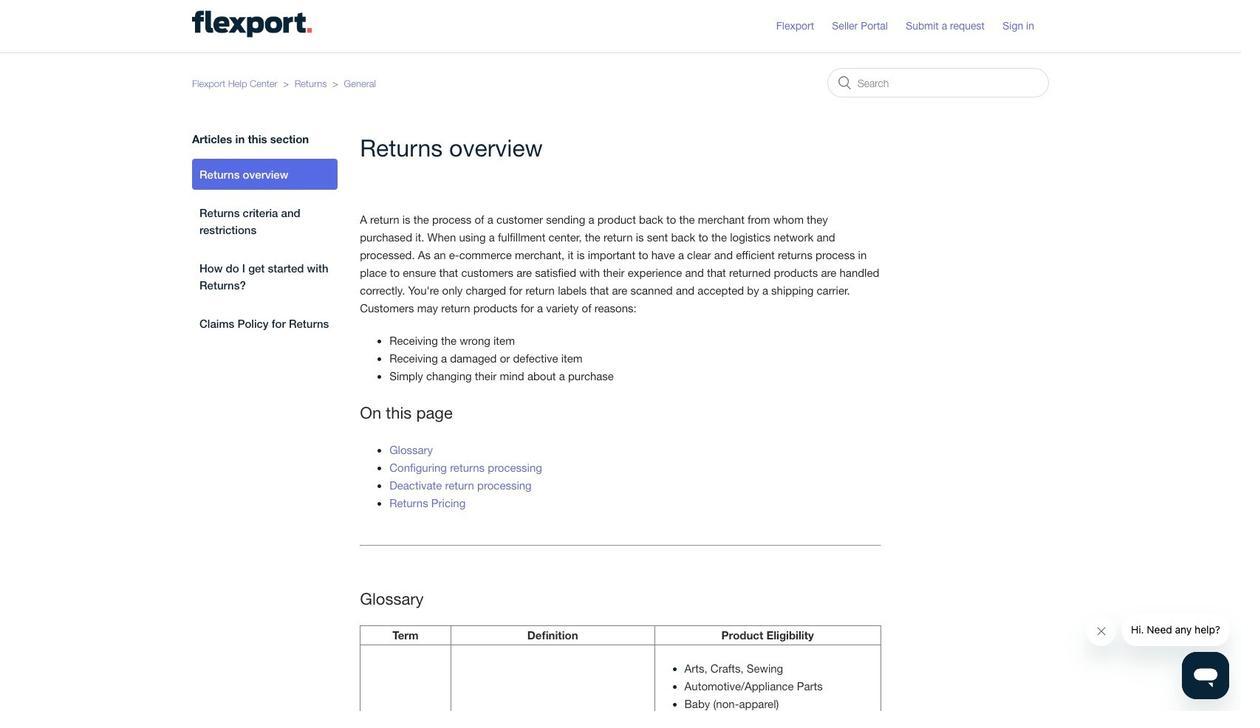 Task type: locate. For each thing, give the bounding box(es) containing it.
flexport help center help center home page image
[[192, 10, 312, 37]]

main content
[[0, 52, 1241, 711]]

None search field
[[827, 68, 1049, 98]]



Task type: describe. For each thing, give the bounding box(es) containing it.
Search search field
[[827, 68, 1049, 98]]



Task type: vqa. For each thing, say whether or not it's contained in the screenshot.
the What corresponding to What does each order status mean?
no



